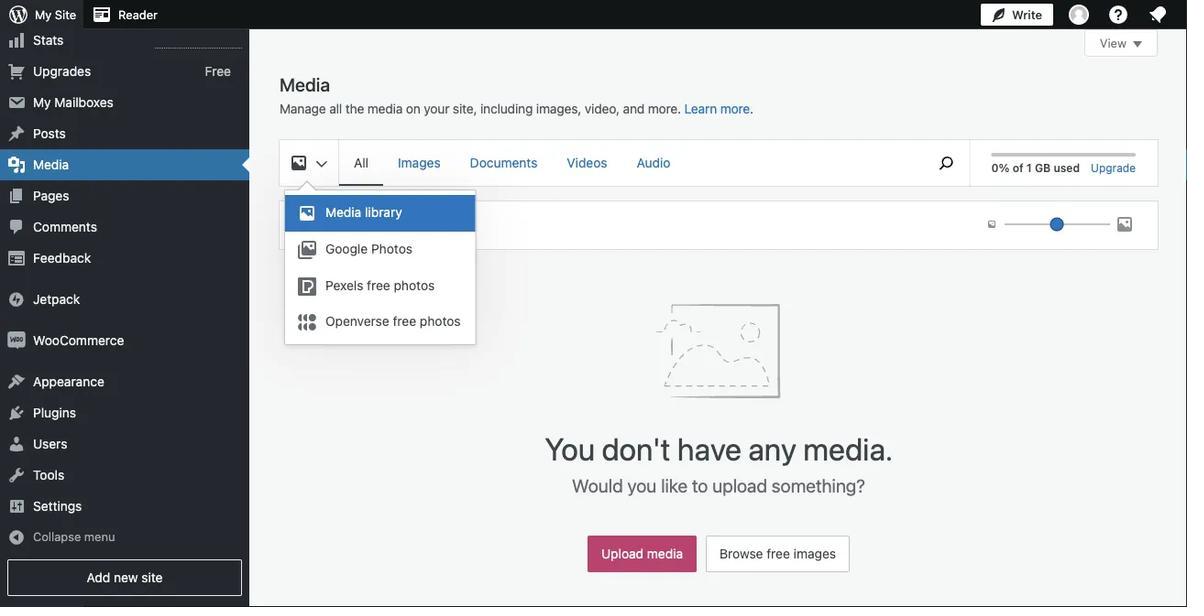 Task type: locate. For each thing, give the bounding box(es) containing it.
0 horizontal spatial free
[[367, 278, 390, 293]]

add down menu
[[87, 571, 110, 586]]

free down pexels free photos button
[[393, 314, 416, 329]]

0 vertical spatial new
[[353, 219, 374, 232]]

free for openverse
[[393, 314, 416, 329]]

2 img image from the top
[[7, 332, 26, 350]]

img image left jetpack
[[7, 291, 26, 309]]

add new site
[[87, 571, 163, 586]]

menu containing media library
[[285, 191, 475, 345]]

media inside media manage all the media on your site, including images, video, and more. learn more .
[[280, 73, 330, 95]]

any
[[748, 430, 797, 467]]

1 vertical spatial photos
[[420, 314, 461, 329]]

1
[[1026, 161, 1032, 174]]

you don't have any media. main content
[[280, 29, 1158, 608]]

upload
[[601, 547, 644, 562]]

my for my site
[[35, 8, 52, 22]]

add new
[[329, 219, 374, 232]]

free right pexels
[[367, 278, 390, 293]]

manage
[[280, 101, 326, 116]]

you
[[545, 430, 595, 467]]

appearance link
[[0, 367, 249, 398]]

img image inside woocommerce link
[[7, 332, 26, 350]]

feedback link
[[0, 243, 249, 274]]

photos inside button
[[420, 314, 461, 329]]

1 vertical spatial free
[[393, 314, 416, 329]]

free left images
[[767, 547, 790, 562]]

videos link
[[552, 140, 622, 184]]

media link
[[0, 150, 249, 181]]

pexels free photos
[[325, 278, 435, 293]]

new left 'site' at bottom
[[114, 571, 138, 586]]

tooltip
[[284, 181, 485, 346]]

0 vertical spatial img image
[[7, 291, 26, 309]]

the
[[345, 101, 364, 116]]

media up manage
[[280, 73, 330, 95]]

upgrade
[[1091, 161, 1136, 174]]

posts
[[33, 126, 66, 141]]

gb
[[1035, 161, 1051, 174]]

0 vertical spatial media
[[367, 101, 403, 116]]

add
[[329, 219, 350, 232], [87, 571, 110, 586]]

free inside button
[[393, 314, 416, 329]]

photos for pexels free photos
[[394, 278, 435, 293]]

add up google
[[329, 219, 350, 232]]

2 vertical spatial free
[[767, 547, 790, 562]]

0%
[[991, 161, 1010, 174]]

none search field inside you don't have any media. main content
[[924, 140, 969, 186]]

mailboxes
[[54, 95, 113, 110]]

0 vertical spatial add
[[329, 219, 350, 232]]

photos
[[371, 241, 413, 256]]

appearance
[[33, 375, 104, 390]]

media
[[367, 101, 403, 116], [647, 547, 683, 562]]

0 vertical spatial photos
[[394, 278, 435, 293]]

pages
[[33, 188, 69, 204]]

0 vertical spatial menu
[[339, 140, 914, 186]]

media for media
[[33, 157, 69, 172]]

menu
[[339, 140, 914, 186], [285, 191, 475, 345]]

media inside media manage all the media on your site, including images, video, and more. learn more .
[[367, 101, 403, 116]]

2 vertical spatial media
[[325, 205, 361, 220]]

highest hourly views 0 image
[[155, 37, 242, 49]]

add new group
[[302, 213, 419, 238]]

my mailboxes link
[[0, 87, 249, 118]]

comments link
[[0, 212, 249, 243]]

write
[[1012, 8, 1042, 22]]

0 vertical spatial media
[[280, 73, 330, 95]]

0 vertical spatial free
[[367, 278, 390, 293]]

upload media
[[601, 547, 683, 562]]

videos
[[567, 155, 607, 170]]

add inside add new site link
[[87, 571, 110, 586]]

my inside "link"
[[33, 95, 51, 110]]

all link
[[339, 140, 383, 184]]

photos
[[394, 278, 435, 293], [420, 314, 461, 329]]

img image for jetpack
[[7, 291, 26, 309]]

None search field
[[924, 140, 969, 186]]

0 horizontal spatial add
[[87, 571, 110, 586]]

0% of 1 gb used
[[991, 161, 1080, 174]]

new up google photos at the top
[[353, 219, 374, 232]]

media inside media link
[[33, 157, 69, 172]]

used
[[1054, 161, 1080, 174]]

free for pexels
[[367, 278, 390, 293]]

new inside group
[[353, 219, 374, 232]]

stats link
[[0, 25, 249, 56]]

media left on
[[367, 101, 403, 116]]

plugins link
[[0, 398, 249, 429]]

stats
[[33, 33, 63, 48]]

1 vertical spatial media
[[33, 157, 69, 172]]

img image inside jetpack link
[[7, 291, 26, 309]]

your
[[424, 101, 449, 116]]

free
[[367, 278, 390, 293], [393, 314, 416, 329], [767, 547, 790, 562]]

media right upload
[[647, 547, 683, 562]]

site,
[[453, 101, 477, 116]]

feedback
[[33, 251, 91, 266]]

1 horizontal spatial free
[[393, 314, 416, 329]]

media
[[280, 73, 330, 95], [33, 157, 69, 172], [325, 205, 361, 220]]

photos down pexels free photos button
[[420, 314, 461, 329]]

0 horizontal spatial media
[[367, 101, 403, 116]]

0 horizontal spatial new
[[114, 571, 138, 586]]

menu containing all
[[339, 140, 914, 186]]

audio link
[[622, 140, 685, 184]]

openverse free photos
[[325, 314, 461, 329]]

media inside "media library" button
[[325, 205, 361, 220]]

1 vertical spatial media
[[647, 547, 683, 562]]

documents
[[470, 155, 538, 170]]

img image left woocommerce
[[7, 332, 26, 350]]

1 img image from the top
[[7, 291, 26, 309]]

media for media library
[[325, 205, 361, 220]]

img image
[[7, 291, 26, 309], [7, 332, 26, 350]]

menu inside tooltip
[[285, 191, 475, 345]]

media.
[[803, 430, 893, 467]]

new
[[353, 219, 374, 232], [114, 571, 138, 586]]

library
[[365, 205, 402, 220]]

photos up the openverse free photos
[[394, 278, 435, 293]]

free inside you don't have any media. main content
[[767, 547, 790, 562]]

video,
[[585, 101, 620, 116]]

1 vertical spatial menu
[[285, 191, 475, 345]]

1 vertical spatial new
[[114, 571, 138, 586]]

tools
[[33, 468, 64, 483]]

media up google
[[325, 205, 361, 220]]

like
[[661, 475, 688, 496]]

audio
[[637, 155, 670, 170]]

2 horizontal spatial free
[[767, 547, 790, 562]]

None range field
[[1005, 216, 1110, 233]]

site
[[141, 571, 163, 586]]

reader
[[118, 8, 158, 22]]

upload
[[712, 475, 767, 496]]

1 vertical spatial img image
[[7, 332, 26, 350]]

add for add new site
[[87, 571, 110, 586]]

1 horizontal spatial add
[[329, 219, 350, 232]]

photos for openverse free photos
[[420, 314, 461, 329]]

1 vertical spatial add
[[87, 571, 110, 586]]

add inside group
[[329, 219, 350, 232]]

1 horizontal spatial new
[[353, 219, 374, 232]]

settings
[[33, 499, 82, 514]]

my
[[33, 1, 51, 17], [35, 8, 52, 22], [33, 95, 51, 110]]

media up pages
[[33, 157, 69, 172]]

help image
[[1107, 4, 1129, 26]]

open search image
[[924, 152, 969, 174]]

photos inside button
[[394, 278, 435, 293]]

media for media manage all the media on your site, including images, video, and more. learn more .
[[280, 73, 330, 95]]



Task type: describe. For each thing, give the bounding box(es) containing it.
media manage all the media on your site, including images, video, and more. learn more .
[[280, 73, 753, 116]]

browse
[[720, 547, 763, 562]]

more.
[[648, 101, 681, 116]]

you
[[627, 475, 657, 496]]

img image for woocommerce
[[7, 332, 26, 350]]

have
[[677, 430, 742, 467]]

jetpack link
[[0, 284, 249, 315]]

write link
[[981, 0, 1053, 29]]

of
[[1013, 161, 1024, 174]]

collapse menu
[[33, 530, 115, 544]]

to
[[692, 475, 708, 496]]

my site link
[[0, 0, 83, 29]]

openverse
[[325, 314, 389, 329]]

add new site link
[[7, 560, 242, 597]]

google photos
[[325, 241, 413, 256]]

documents link
[[455, 140, 552, 184]]

tools link
[[0, 460, 249, 491]]

upgrades
[[33, 64, 91, 79]]

pages link
[[0, 181, 249, 212]]

comments
[[33, 220, 97, 235]]

pexels
[[325, 278, 363, 293]]

my for my mailboxes
[[33, 95, 51, 110]]

my home
[[33, 1, 89, 17]]

settings link
[[0, 491, 249, 523]]

on
[[406, 101, 421, 116]]

google photos button
[[285, 232, 475, 269]]

site
[[55, 8, 76, 22]]

media library
[[325, 205, 402, 220]]

1 horizontal spatial media
[[647, 547, 683, 562]]

add for add new
[[329, 219, 350, 232]]

menu
[[84, 530, 115, 544]]

posts link
[[0, 118, 249, 150]]

users link
[[0, 429, 249, 460]]

my site
[[35, 8, 76, 22]]

free for browse
[[767, 547, 790, 562]]

new for add new site
[[114, 571, 138, 586]]

my home link
[[0, 0, 249, 25]]

images link
[[383, 140, 455, 184]]

something?
[[772, 475, 865, 496]]

pexels free photos button
[[285, 269, 475, 305]]

media library button
[[285, 195, 475, 232]]

view button
[[1084, 29, 1158, 57]]

free
[[205, 64, 231, 79]]

reader link
[[83, 0, 165, 29]]

browse free images
[[720, 547, 836, 562]]

and
[[623, 101, 645, 116]]

you don't have any media. would you like to upload something?
[[545, 430, 893, 496]]

users
[[33, 437, 67, 452]]

jetpack
[[33, 292, 80, 307]]

manage your notifications image
[[1147, 4, 1169, 26]]

new for add new
[[353, 219, 374, 232]]

google
[[325, 241, 368, 256]]

closed image
[[1133, 41, 1142, 48]]

collapse menu link
[[0, 523, 249, 553]]

my mailboxes
[[33, 95, 113, 110]]

browse free images button
[[706, 536, 850, 573]]

openverse free photos button
[[285, 305, 475, 340]]

all
[[329, 101, 342, 116]]

would
[[572, 475, 623, 496]]

images
[[398, 155, 441, 170]]

my profile image
[[1069, 5, 1089, 25]]

plugins
[[33, 406, 76, 421]]

don't
[[602, 430, 670, 467]]

all
[[354, 155, 369, 170]]

my for my home
[[33, 1, 51, 17]]

none range field inside you don't have any media. main content
[[1005, 216, 1110, 233]]

.
[[750, 101, 753, 116]]

collapse
[[33, 530, 81, 544]]

tooltip containing media library
[[284, 181, 485, 346]]

images,
[[536, 101, 581, 116]]

menu inside you don't have any media. main content
[[339, 140, 914, 186]]

including
[[480, 101, 533, 116]]

view
[[1100, 36, 1127, 50]]

home
[[54, 1, 89, 17]]

images
[[793, 547, 836, 562]]

learn more
[[684, 101, 750, 116]]

learn more link
[[684, 101, 750, 116]]



Task type: vqa. For each thing, say whether or not it's contained in the screenshot.
2nd list item from the bottom
no



